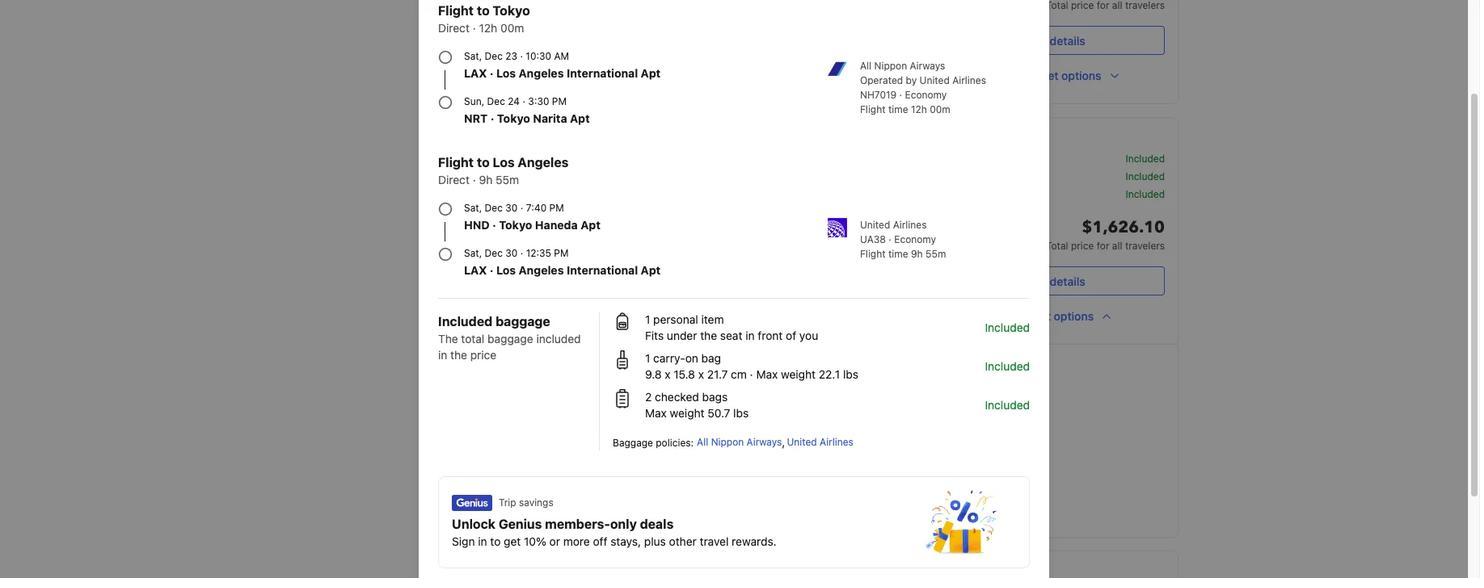 Task type: describe. For each thing, give the bounding box(es) containing it.
narita
[[533, 112, 567, 125]]

time inside united airlines ua38 · economy flight time 9h 55m
[[888, 248, 908, 260]]

55m inside the flight to los angeles direct · 9h 55m
[[496, 173, 519, 187]]

details for hide ticket options
[[1050, 274, 1085, 288]]

angeles for sat, dec 23 · 10:30 am lax · los angeles international apt
[[519, 66, 564, 80]]

international for sat, dec 23 · 10:30 am lax · los angeles international apt
[[567, 66, 638, 80]]

united inside all nippon airways operated by united airlines nh7019 · economy flight time 12h 00m
[[920, 74, 950, 86]]

$1,626.10
[[1082, 217, 1165, 238]]

under
[[667, 329, 697, 343]]

all nippon airways link
[[697, 437, 782, 449]]

ua38
[[860, 234, 886, 246]]

ticket for explore
[[1028, 69, 1058, 82]]

unlock
[[452, 517, 496, 532]]

price inside the included baggage the total baggage included in the price
[[470, 348, 496, 362]]

economy inside all nippon airways operated by united airlines nh7019 · economy flight time 12h 00m
[[905, 89, 947, 101]]

c
[[999, 566, 1006, 578]]

deals
[[640, 517, 674, 532]]

in for genius
[[478, 535, 487, 549]]

sign
[[452, 535, 475, 549]]

i
[[961, 566, 964, 578]]

flight to tokyo direct · 12h 00m
[[438, 3, 530, 35]]

7:40
[[526, 202, 547, 214]]

time inside all nippon airways operated by united airlines nh7019 · economy flight time 12h 00m
[[888, 103, 908, 116]]

haneda
[[535, 218, 578, 232]]

carry-
[[653, 352, 685, 365]]

sat, for tokyo
[[464, 50, 482, 62]]

2 vertical spatial 1
[[992, 566, 997, 578]]

11h 55m
[[766, 566, 804, 578]]

nh7019
[[860, 89, 897, 101]]

9.8
[[645, 368, 662, 382]]

view details for hide
[[1021, 274, 1085, 288]]

21.7
[[707, 368, 728, 382]]

cm
[[731, 368, 747, 382]]

· inside 'flight to tokyo direct · 12h 00m'
[[473, 21, 476, 35]]

stays,
[[611, 535, 641, 549]]

hnd
[[464, 218, 490, 232]]

light
[[966, 566, 990, 578]]

1 personal item fits under the seat in front of you
[[645, 313, 818, 343]]

sat, inside sat, dec 30 · 12:35 pm lax · los angeles international apt
[[464, 247, 482, 259]]

direct inside 'flight to tokyo direct · 12h 00m'
[[438, 21, 470, 35]]

hide ticket options
[[993, 310, 1094, 323]]

hide
[[993, 310, 1018, 323]]

fare:
[[1009, 566, 1030, 578]]

all
[[1112, 240, 1122, 252]]

weight inside 2 checked bags max weight 50.7 lbs
[[670, 407, 705, 420]]

item
[[701, 313, 724, 327]]

the inside the included baggage the total baggage included in the price
[[450, 348, 467, 362]]

apt inside sat, dec 30 · 7:40 pm hnd · tokyo haneda apt
[[581, 218, 600, 232]]

sat, for los
[[464, 202, 482, 214]]

get
[[504, 535, 521, 549]]

airways inside "baggage policies: all nippon airways , united airlines"
[[747, 437, 782, 449]]

the inside the 1 personal item fits under the seat in front of you
[[700, 329, 717, 343]]

airlines inside all nippon airways operated by united airlines nh7019 · economy flight time 12h 00m
[[952, 74, 986, 86]]

all inside "baggage policies: all nippon airways , united airlines"
[[697, 437, 708, 449]]

2 checked bags max weight 50.7 lbs
[[645, 390, 749, 420]]

you
[[799, 329, 818, 343]]

included
[[536, 332, 581, 346]]

all nippon airways operated by united airlines nh7019 · economy flight time 12h 00m
[[860, 60, 986, 116]]

dec for sat, dec 23 · 10:30 am lax · los angeles international apt
[[485, 50, 503, 62]]

los for sat, dec 30 · 12:35 pm lax · los angeles international apt
[[496, 264, 516, 277]]

view details button for hide
[[942, 267, 1165, 296]]

for
[[1097, 240, 1109, 252]]

baggage policies: all nippon airways , united airlines
[[613, 436, 853, 449]]

10:30
[[526, 50, 551, 62]]

united inside united airlines ua38 · economy flight time 9h 55m
[[860, 219, 890, 231]]

to for los
[[477, 155, 490, 170]]

in inside the 1 personal item fits under the seat in front of you
[[745, 329, 755, 343]]

tokyo inside 'flight to tokyo direct · 12h 00m'
[[493, 3, 530, 18]]

economy inside united airlines ua38 · economy flight time 9h 55m
[[894, 234, 936, 246]]

$1,626.10 total price for all travelers
[[1046, 217, 1165, 252]]

off
[[593, 535, 607, 549]]

pm inside 12:35 pm lax . dec 30
[[895, 207, 915, 221]]

sun, dec 24 · 3:30 pm nrt · tokyo narita apt
[[464, 95, 590, 125]]

travelers
[[1125, 240, 1165, 252]]

sat, dec 30 · 12:35 pm lax · los angeles international apt
[[464, 247, 661, 277]]

24
[[508, 95, 520, 108]]

rewards.
[[732, 535, 777, 549]]

united airlines ua38 · economy flight time 9h 55m
[[860, 219, 946, 260]]

max inside 1 carry-on bag 9.8 x 15.8 x 21.7 cm · max weight 22.1 lbs
[[756, 368, 778, 382]]

· inside 1 carry-on bag 9.8 x 15.8 x 21.7 cm · max weight 22.1 lbs
[[750, 368, 753, 382]]

apt inside sun, dec 24 · 3:30 pm nrt · tokyo narita apt
[[570, 112, 590, 125]]

10%
[[524, 535, 546, 549]]

view for explore
[[1021, 34, 1047, 47]]

lax for sat, dec 30 · 12:35 pm lax · los angeles international apt
[[464, 264, 487, 277]]

30 for los angeles international apt
[[505, 247, 518, 259]]

max inside 2 checked bags max weight 50.7 lbs
[[645, 407, 667, 420]]

all nippon airways image
[[828, 59, 847, 78]]

tokyo for tokyo narita apt
[[497, 112, 530, 125]]

00m inside all nippon airways operated by united airlines nh7019 · economy flight time 12h 00m
[[930, 103, 950, 116]]

9h inside the flight to los angeles direct · 9h 55m
[[479, 173, 493, 187]]

checked
[[655, 390, 699, 404]]

0 vertical spatial baggage
[[496, 314, 550, 329]]

price inside $1,626.10 total price for all travelers
[[1071, 240, 1094, 252]]

apt inside sat, dec 30 · 12:35 pm lax · los angeles international apt
[[641, 264, 661, 277]]

00m inside 'flight to tokyo direct · 12h 00m'
[[500, 21, 524, 35]]

9h inside united airlines ua38 · economy flight time 9h 55m
[[911, 248, 923, 260]]

members-
[[545, 517, 610, 532]]

view details for explore
[[1021, 34, 1085, 47]]

1 for 1 carry-on bag 9.8 x 15.8 x 21.7 cm · max weight 22.1 lbs
[[645, 352, 650, 365]]

sat, dec 30 · 7:40 pm hnd · tokyo haneda apt
[[464, 202, 600, 232]]

eco
[[942, 566, 958, 578]]

explore ticket options
[[985, 69, 1101, 82]]

front
[[758, 329, 783, 343]]

30 inside 12:35 pm lax . dec 30
[[903, 225, 915, 237]]

12:35 inside sat, dec 30 · 12:35 pm lax · los angeles international apt
[[526, 247, 551, 259]]

operated
[[860, 74, 903, 86]]

12h inside 'flight to tokyo direct · 12h 00m'
[[479, 21, 497, 35]]

1 vertical spatial baggage
[[488, 332, 533, 346]]

trip savings
[[499, 497, 553, 509]]



Task type: locate. For each thing, give the bounding box(es) containing it.
0 vertical spatial economy
[[905, 89, 947, 101]]

policies:
[[656, 437, 694, 449]]

baggage right total
[[488, 332, 533, 346]]

11h
[[766, 566, 781, 578]]

x left 21.7 in the left bottom of the page
[[698, 368, 704, 382]]

view for hide
[[1021, 274, 1047, 288]]

1 horizontal spatial 00m
[[930, 103, 950, 116]]

2 vertical spatial to
[[490, 535, 501, 549]]

personal
[[653, 313, 698, 327]]

1 vertical spatial 9h
[[911, 248, 923, 260]]

in inside the included baggage the total baggage included in the price
[[438, 348, 447, 362]]

dec inside sat, dec 23 · 10:30 am lax · los angeles international apt
[[485, 50, 503, 62]]

1 view details button from the top
[[942, 26, 1165, 55]]

time down nh7019
[[888, 103, 908, 116]]

sat,
[[464, 50, 482, 62], [464, 202, 482, 214], [464, 247, 482, 259]]

1 x from the left
[[665, 368, 671, 382]]

pm down haneda
[[554, 247, 569, 259]]

airlines right ,
[[820, 437, 853, 449]]

tokyo down 24
[[497, 112, 530, 125]]

0 horizontal spatial 12h
[[479, 21, 497, 35]]

ticket right hide
[[1021, 310, 1051, 323]]

explore
[[985, 69, 1026, 82]]

pm
[[552, 95, 567, 108], [549, 202, 564, 214], [895, 207, 915, 221], [554, 247, 569, 259]]

weight
[[781, 368, 816, 382], [670, 407, 705, 420]]

view details down total
[[1021, 274, 1085, 288]]

flight inside 'flight to tokyo direct · 12h 00m'
[[438, 3, 474, 18]]

max right cm
[[756, 368, 778, 382]]

direct inside the flight to los angeles direct · 9h 55m
[[438, 173, 470, 187]]

2 horizontal spatial in
[[745, 329, 755, 343]]

baggage
[[613, 437, 653, 449]]

0 vertical spatial view details
[[1021, 34, 1085, 47]]

weight down checked
[[670, 407, 705, 420]]

or
[[549, 535, 560, 549]]

economy
[[905, 89, 947, 101], [894, 234, 936, 246]]

0 vertical spatial details
[[1050, 34, 1085, 47]]

3 sat, from the top
[[464, 247, 482, 259]]

the
[[700, 329, 717, 343], [450, 348, 467, 362]]

0 vertical spatial all
[[860, 60, 872, 72]]

flight inside all nippon airways operated by united airlines nh7019 · economy flight time 12h 00m
[[860, 103, 886, 116]]

0 vertical spatial 1
[[645, 313, 650, 327]]

1 vertical spatial the
[[450, 348, 467, 362]]

1 vertical spatial angeles
[[518, 155, 569, 170]]

flight to los angeles direct · 9h 55m
[[438, 155, 569, 187]]

30 for tokyo haneda apt
[[505, 202, 518, 214]]

30
[[505, 202, 518, 214], [903, 225, 915, 237], [505, 247, 518, 259]]

· inside united airlines ua38 · economy flight time 9h 55m
[[889, 234, 892, 246]]

dec left 24
[[487, 95, 505, 108]]

2 vertical spatial united
[[787, 437, 817, 449]]

on
[[685, 352, 698, 365]]

2 x from the left
[[698, 368, 704, 382]]

1 vertical spatial all
[[697, 437, 708, 449]]

0 horizontal spatial airlines
[[820, 437, 853, 449]]

airlines right by
[[952, 74, 986, 86]]

2 view details from the top
[[1021, 274, 1085, 288]]

in down the
[[438, 348, 447, 362]]

2 horizontal spatial airlines
[[952, 74, 986, 86]]

1 horizontal spatial 9h
[[911, 248, 923, 260]]

1 inside 1 carry-on bag 9.8 x 15.8 x 21.7 cm · max weight 22.1 lbs
[[645, 352, 650, 365]]

am
[[554, 50, 569, 62]]

9h
[[479, 173, 493, 187], [911, 248, 923, 260]]

1 vertical spatial view
[[1021, 274, 1047, 288]]

apt inside sat, dec 23 · 10:30 am lax · los angeles international apt
[[641, 66, 661, 80]]

dec down hnd
[[485, 247, 503, 259]]

1 horizontal spatial airlines
[[893, 219, 927, 231]]

1 vertical spatial 30
[[903, 225, 915, 237]]

1 vertical spatial tokyo
[[497, 112, 530, 125]]

in for baggage
[[438, 348, 447, 362]]

the down the
[[450, 348, 467, 362]]

,
[[782, 436, 785, 449]]

angeles inside sat, dec 23 · 10:30 am lax · los angeles international apt
[[519, 66, 564, 80]]

angeles down narita
[[518, 155, 569, 170]]

tokyo for tokyo haneda apt
[[499, 218, 532, 232]]

sat, up hnd
[[464, 202, 482, 214]]

los inside the flight to los angeles direct · 9h 55m
[[493, 155, 515, 170]]

plus
[[644, 535, 666, 549]]

details for explore ticket options
[[1050, 34, 1085, 47]]

0 horizontal spatial 9h
[[479, 173, 493, 187]]

ticket
[[1028, 69, 1058, 82], [1021, 310, 1051, 323]]

2 vertical spatial 55m
[[784, 566, 804, 578]]

nippon inside "baggage policies: all nippon airways , united airlines"
[[711, 437, 744, 449]]

united right by
[[920, 74, 950, 86]]

1 carry-on bag 9.8 x 15.8 x 21.7 cm · max weight 22.1 lbs
[[645, 352, 858, 382]]

0 vertical spatial to
[[477, 3, 490, 18]]

30 down sat, dec 30 · 7:40 pm hnd · tokyo haneda apt in the left of the page
[[505, 247, 518, 259]]

0 horizontal spatial in
[[438, 348, 447, 362]]

0 vertical spatial 12h
[[479, 21, 497, 35]]

to for tokyo
[[477, 3, 490, 18]]

international inside sat, dec 23 · 10:30 am lax · los angeles international apt
[[567, 66, 638, 80]]

fits
[[645, 329, 664, 343]]

0 vertical spatial options
[[1061, 69, 1101, 82]]

0 horizontal spatial airways
[[747, 437, 782, 449]]

dec for sat, dec 30 · 12:35 pm lax · los angeles international apt
[[485, 247, 503, 259]]

international for sat, dec 30 · 12:35 pm lax · los angeles international apt
[[567, 264, 638, 277]]

0 vertical spatial max
[[756, 368, 778, 382]]

0 vertical spatial angeles
[[519, 66, 564, 80]]

30 left 7:40
[[505, 202, 518, 214]]

included baggage the total baggage included in the price
[[438, 314, 581, 362]]

genius image
[[926, 491, 997, 555], [452, 496, 492, 512], [452, 496, 492, 512]]

weight inside 1 carry-on bag 9.8 x 15.8 x 21.7 cm · max weight 22.1 lbs
[[781, 368, 816, 382]]

eco i light 1 c fare:
[[942, 566, 1030, 578]]

total
[[461, 332, 484, 346]]

options right hide
[[1054, 310, 1094, 323]]

airlines inside "baggage policies: all nippon airways , united airlines"
[[820, 437, 853, 449]]

3:30
[[528, 95, 549, 108]]

1 direct from the top
[[438, 21, 470, 35]]

0 vertical spatial nippon
[[874, 60, 907, 72]]

price
[[1071, 240, 1094, 252], [470, 348, 496, 362]]

2 direct from the top
[[438, 173, 470, 187]]

to inside the flight to los angeles direct · 9h 55m
[[477, 155, 490, 170]]

1 vertical spatial 1
[[645, 352, 650, 365]]

0 horizontal spatial max
[[645, 407, 667, 420]]

1 vertical spatial international
[[567, 264, 638, 277]]

2 international from the top
[[567, 264, 638, 277]]

lax left .
[[855, 225, 874, 237]]

2 sat, from the top
[[464, 202, 482, 214]]

trip
[[499, 497, 516, 509]]

pm for los angeles international apt
[[554, 247, 569, 259]]

dec inside sun, dec 24 · 3:30 pm nrt · tokyo narita apt
[[487, 95, 505, 108]]

0 vertical spatial 00m
[[500, 21, 524, 35]]

los down sat, dec 30 · 7:40 pm hnd · tokyo haneda apt in the left of the page
[[496, 264, 516, 277]]

los down 23
[[496, 66, 516, 80]]

12h
[[479, 21, 497, 35], [911, 103, 927, 116]]

options for hide ticket options
[[1054, 310, 1094, 323]]

x right '9.8' at left
[[665, 368, 671, 382]]

max down 2
[[645, 407, 667, 420]]

30 inside sat, dec 30 · 7:40 pm hnd · tokyo haneda apt
[[505, 202, 518, 214]]

tokyo inside sun, dec 24 · 3:30 pm nrt · tokyo narita apt
[[497, 112, 530, 125]]

angeles down 10:30
[[519, 66, 564, 80]]

0 vertical spatial 55m
[[496, 173, 519, 187]]

9h down 12:35 pm lax . dec 30
[[911, 248, 923, 260]]

view details up explore ticket options button at the right top
[[1021, 34, 1085, 47]]

1 horizontal spatial price
[[1071, 240, 1094, 252]]

by
[[906, 74, 917, 86]]

·
[[473, 21, 476, 35], [520, 50, 523, 62], [490, 66, 494, 80], [899, 89, 902, 101], [523, 95, 525, 108], [490, 112, 494, 125], [473, 173, 476, 187], [520, 202, 523, 214], [492, 218, 496, 232], [889, 234, 892, 246], [520, 247, 523, 259], [490, 264, 494, 277], [750, 368, 753, 382]]

all inside all nippon airways operated by united airlines nh7019 · economy flight time 12h 00m
[[860, 60, 872, 72]]

0 horizontal spatial the
[[450, 348, 467, 362]]

pm inside sat, dec 30 · 7:40 pm hnd · tokyo haneda apt
[[549, 202, 564, 214]]

all right policies:
[[697, 437, 708, 449]]

total
[[1046, 240, 1068, 252]]

nippon up operated
[[874, 60, 907, 72]]

bags
[[702, 390, 728, 404]]

0 horizontal spatial weight
[[670, 407, 705, 420]]

economy right .
[[894, 234, 936, 246]]

los inside sat, dec 30 · 12:35 pm lax · los angeles international apt
[[496, 264, 516, 277]]

economy down by
[[905, 89, 947, 101]]

1 vertical spatial lax
[[855, 225, 874, 237]]

international down haneda
[[567, 264, 638, 277]]

1 vertical spatial 00m
[[930, 103, 950, 116]]

dec inside sat, dec 30 · 7:40 pm hnd · tokyo haneda apt
[[485, 202, 503, 214]]

0 vertical spatial weight
[[781, 368, 816, 382]]

time down 12:35 pm lax . dec 30
[[888, 248, 908, 260]]

to inside 'flight to tokyo direct · 12h 00m'
[[477, 3, 490, 18]]

pm right .
[[895, 207, 915, 221]]

0 horizontal spatial 00m
[[500, 21, 524, 35]]

tokyo inside sat, dec 30 · 7:40 pm hnd · tokyo haneda apt
[[499, 218, 532, 232]]

30 right .
[[903, 225, 915, 237]]

· inside the flight to los angeles direct · 9h 55m
[[473, 173, 476, 187]]

1 vertical spatial view details
[[1021, 274, 1085, 288]]

0 vertical spatial airlines
[[952, 74, 986, 86]]

dec
[[485, 50, 503, 62], [487, 95, 505, 108], [485, 202, 503, 214], [882, 225, 900, 237], [485, 247, 503, 259]]

airlines
[[952, 74, 986, 86], [893, 219, 927, 231], [820, 437, 853, 449]]

1 details from the top
[[1050, 34, 1085, 47]]

dec for sun, dec 24 · 3:30 pm nrt · tokyo narita apt
[[487, 95, 505, 108]]

sat, left 23
[[464, 50, 482, 62]]

0 vertical spatial view details button
[[942, 26, 1165, 55]]

lax inside sat, dec 30 · 12:35 pm lax · los angeles international apt
[[464, 264, 487, 277]]

time
[[888, 103, 908, 116], [888, 248, 908, 260]]

baggage up included
[[496, 314, 550, 329]]

the down item
[[700, 329, 717, 343]]

1 sat, from the top
[[464, 50, 482, 62]]

los for sat, dec 23 · 10:30 am lax · los angeles international apt
[[496, 66, 516, 80]]

0 vertical spatial ticket
[[1028, 69, 1058, 82]]

0 horizontal spatial 55m
[[496, 173, 519, 187]]

view up hide ticket options
[[1021, 274, 1047, 288]]

1 horizontal spatial airways
[[910, 60, 945, 72]]

1 vertical spatial weight
[[670, 407, 705, 420]]

pm up narita
[[552, 95, 567, 108]]

dec inside 12:35 pm lax . dec 30
[[882, 225, 900, 237]]

tokyo down 7:40
[[499, 218, 532, 232]]

pm inside sun, dec 24 · 3:30 pm nrt · tokyo narita apt
[[552, 95, 567, 108]]

2 vertical spatial airlines
[[820, 437, 853, 449]]

included
[[1126, 153, 1165, 165], [1126, 171, 1165, 183], [1126, 188, 1165, 200], [438, 314, 492, 329], [985, 321, 1030, 335], [985, 360, 1030, 373], [985, 399, 1030, 412]]

view details button up explore ticket options button at the right top
[[942, 26, 1165, 55]]

2 view from the top
[[1021, 274, 1047, 288]]

1 vertical spatial max
[[645, 407, 667, 420]]

flight inside the flight to los angeles direct · 9h 55m
[[438, 155, 474, 170]]

in inside unlock genius members-only deals sign in to get 10% or more off stays, plus other travel rewards.
[[478, 535, 487, 549]]

1 left c
[[992, 566, 997, 578]]

nippon down "50.7 lbs"
[[711, 437, 744, 449]]

1 time from the top
[[888, 103, 908, 116]]

only
[[610, 517, 637, 532]]

airways down "50.7 lbs"
[[747, 437, 782, 449]]

0 vertical spatial 12:35
[[856, 207, 892, 221]]

23
[[505, 50, 517, 62]]

1 vertical spatial 55m
[[926, 248, 946, 260]]

· inside all nippon airways operated by united airlines nh7019 · economy flight time 12h 00m
[[899, 89, 902, 101]]

1 vertical spatial options
[[1054, 310, 1094, 323]]

1
[[645, 313, 650, 327], [645, 352, 650, 365], [992, 566, 997, 578]]

30 inside sat, dec 30 · 12:35 pm lax · los angeles international apt
[[505, 247, 518, 259]]

1 vertical spatial 12h
[[911, 103, 927, 116]]

airways inside all nippon airways operated by united airlines nh7019 · economy flight time 12h 00m
[[910, 60, 945, 72]]

12h down by
[[911, 103, 927, 116]]

travel
[[700, 535, 729, 549]]

12:35 up ua38
[[856, 207, 892, 221]]

2 horizontal spatial 55m
[[926, 248, 946, 260]]

dec up hnd
[[485, 202, 503, 214]]

2 vertical spatial tokyo
[[499, 218, 532, 232]]

1 horizontal spatial the
[[700, 329, 717, 343]]

1 vertical spatial direct
[[438, 173, 470, 187]]

1 vertical spatial los
[[493, 155, 515, 170]]

0 vertical spatial direct
[[438, 21, 470, 35]]

22.1 lbs
[[819, 368, 858, 382]]

dec right .
[[882, 225, 900, 237]]

1 horizontal spatial 12:35
[[856, 207, 892, 221]]

sun,
[[464, 95, 484, 108]]

1 vertical spatial united
[[860, 219, 890, 231]]

0 vertical spatial airways
[[910, 60, 945, 72]]

ticket right explore
[[1028, 69, 1058, 82]]

55m
[[496, 173, 519, 187], [926, 248, 946, 260], [784, 566, 804, 578]]

0 vertical spatial the
[[700, 329, 717, 343]]

2 time from the top
[[888, 248, 908, 260]]

12:35 down haneda
[[526, 247, 551, 259]]

12h up sun, in the top left of the page
[[479, 21, 497, 35]]

savings
[[519, 497, 553, 509]]

lax for sat, dec 23 · 10:30 am lax · los angeles international apt
[[464, 66, 487, 80]]

1 vertical spatial economy
[[894, 234, 936, 246]]

view up explore ticket options
[[1021, 34, 1047, 47]]

sat, inside sat, dec 30 · 7:40 pm hnd · tokyo haneda apt
[[464, 202, 482, 214]]

12:35 pm lax . dec 30
[[855, 207, 915, 237]]

all
[[860, 60, 872, 72], [697, 437, 708, 449]]

genius
[[499, 517, 542, 532]]

2 vertical spatial lax
[[464, 264, 487, 277]]

angeles for sat, dec 30 · 12:35 pm lax · los angeles international apt
[[519, 264, 564, 277]]

2 details from the top
[[1050, 274, 1085, 288]]

included inside the included baggage the total baggage included in the price
[[438, 314, 492, 329]]

dec inside sat, dec 30 · 12:35 pm lax · los angeles international apt
[[485, 247, 503, 259]]

1 vertical spatial ticket
[[1021, 310, 1051, 323]]

0 horizontal spatial price
[[470, 348, 496, 362]]

angeles down haneda
[[519, 264, 564, 277]]

lax up sun, in the top left of the page
[[464, 66, 487, 80]]

los inside sat, dec 23 · 10:30 am lax · los angeles international apt
[[496, 66, 516, 80]]

airlines inside united airlines ua38 · economy flight time 9h 55m
[[893, 219, 927, 231]]

2
[[645, 390, 652, 404]]

lax down hnd
[[464, 264, 487, 277]]

0 horizontal spatial all
[[697, 437, 708, 449]]

direct up sun, in the top left of the page
[[438, 21, 470, 35]]

the
[[438, 332, 458, 346]]

1 inside the 1 personal item fits under the seat in front of you
[[645, 313, 650, 327]]

tokyo
[[493, 3, 530, 18], [497, 112, 530, 125], [499, 218, 532, 232]]

united airlines image
[[828, 218, 847, 238]]

1 up fits
[[645, 313, 650, 327]]

x
[[665, 368, 671, 382], [698, 368, 704, 382]]

direct up hnd
[[438, 173, 470, 187]]

1 horizontal spatial x
[[698, 368, 704, 382]]

15.8
[[674, 368, 695, 382]]

united up ua38
[[860, 219, 890, 231]]

12:35 inside 12:35 pm lax . dec 30
[[856, 207, 892, 221]]

2 view details button from the top
[[942, 267, 1165, 296]]

ticket for hide
[[1021, 310, 1051, 323]]

pm for tokyo narita apt
[[552, 95, 567, 108]]

1 up '9.8' at left
[[645, 352, 650, 365]]

united right ,
[[787, 437, 817, 449]]

lax inside 12:35 pm lax . dec 30
[[855, 225, 874, 237]]

airlines right .
[[893, 219, 927, 231]]

0 horizontal spatial x
[[665, 368, 671, 382]]

max
[[756, 368, 778, 382], [645, 407, 667, 420]]

more
[[563, 535, 590, 549]]

bag
[[701, 352, 721, 365]]

details down total
[[1050, 274, 1085, 288]]

view details button
[[942, 26, 1165, 55], [942, 267, 1165, 296]]

united inside "baggage policies: all nippon airways , united airlines"
[[787, 437, 817, 449]]

dec left 23
[[485, 50, 503, 62]]

1 horizontal spatial weight
[[781, 368, 816, 382]]

pm for tokyo haneda apt
[[549, 202, 564, 214]]

seat
[[720, 329, 742, 343]]

dec for sat, dec 30 · 7:40 pm hnd · tokyo haneda apt
[[485, 202, 503, 214]]

1 view details from the top
[[1021, 34, 1085, 47]]

0 vertical spatial lax
[[464, 66, 487, 80]]

nippon inside all nippon airways operated by united airlines nh7019 · economy flight time 12h 00m
[[874, 60, 907, 72]]

nrt
[[464, 112, 488, 125]]

sat, inside sat, dec 23 · 10:30 am lax · los angeles international apt
[[464, 50, 482, 62]]

pm inside sat, dec 30 · 12:35 pm lax · los angeles international apt
[[554, 247, 569, 259]]

0 horizontal spatial 12:35
[[526, 247, 551, 259]]

in right sign
[[478, 535, 487, 549]]

0 vertical spatial united
[[920, 74, 950, 86]]

airways up by
[[910, 60, 945, 72]]

international inside sat, dec 30 · 12:35 pm lax · los angeles international apt
[[567, 264, 638, 277]]

united airlines link
[[787, 437, 853, 449]]

details up explore ticket options button at the right top
[[1050, 34, 1085, 47]]

1 for 1 personal item fits under the seat in front of you
[[645, 313, 650, 327]]

1 international from the top
[[567, 66, 638, 80]]

0 vertical spatial international
[[567, 66, 638, 80]]

1 vertical spatial price
[[470, 348, 496, 362]]

1 horizontal spatial united
[[860, 219, 890, 231]]

view details button for explore
[[942, 26, 1165, 55]]

55m inside united airlines ua38 · economy flight time 9h 55m
[[926, 248, 946, 260]]

united
[[920, 74, 950, 86], [860, 219, 890, 231], [787, 437, 817, 449]]

1 horizontal spatial all
[[860, 60, 872, 72]]

12h inside all nippon airways operated by united airlines nh7019 · economy flight time 12h 00m
[[911, 103, 927, 116]]

pm up haneda
[[549, 202, 564, 214]]

0 horizontal spatial united
[[787, 437, 817, 449]]

2 vertical spatial in
[[478, 535, 487, 549]]

1 vertical spatial time
[[888, 248, 908, 260]]

explore ticket options button
[[942, 61, 1165, 91]]

50.7 lbs
[[708, 407, 749, 420]]

.
[[876, 221, 879, 234]]

1 horizontal spatial nippon
[[874, 60, 907, 72]]

1 horizontal spatial max
[[756, 368, 778, 382]]

0 vertical spatial sat,
[[464, 50, 482, 62]]

flight inside united airlines ua38 · economy flight time 9h 55m
[[860, 248, 886, 260]]

all up operated
[[860, 60, 872, 72]]

to inside unlock genius members-only deals sign in to get 10% or more off stays, plus other travel rewards.
[[490, 535, 501, 549]]

0 vertical spatial view
[[1021, 34, 1047, 47]]

2 vertical spatial 30
[[505, 247, 518, 259]]

2 horizontal spatial united
[[920, 74, 950, 86]]

price left for
[[1071, 240, 1094, 252]]

lax inside sat, dec 23 · 10:30 am lax · los angeles international apt
[[464, 66, 487, 80]]

0 vertical spatial in
[[745, 329, 755, 343]]

international down am
[[567, 66, 638, 80]]

1 horizontal spatial 12h
[[911, 103, 927, 116]]

angeles inside the flight to los angeles direct · 9h 55m
[[518, 155, 569, 170]]

1 view from the top
[[1021, 34, 1047, 47]]

0 vertical spatial los
[[496, 66, 516, 80]]

0 vertical spatial 9h
[[479, 173, 493, 187]]

unlock genius members-only deals sign in to get 10% or more off stays, plus other travel rewards.
[[452, 517, 777, 549]]

weight down the 'of'
[[781, 368, 816, 382]]

in right seat
[[745, 329, 755, 343]]

1 horizontal spatial in
[[478, 535, 487, 549]]

1 horizontal spatial 55m
[[784, 566, 804, 578]]

9h up hnd
[[479, 173, 493, 187]]

price down total
[[470, 348, 496, 362]]

sat, down hnd
[[464, 247, 482, 259]]

los
[[496, 66, 516, 80], [493, 155, 515, 170], [496, 264, 516, 277]]

tokyo up 23
[[493, 3, 530, 18]]

view
[[1021, 34, 1047, 47], [1021, 274, 1047, 288]]

los down sun, dec 24 · 3:30 pm nrt · tokyo narita apt
[[493, 155, 515, 170]]

view details button down total
[[942, 267, 1165, 296]]

of
[[786, 329, 796, 343]]

airways
[[910, 60, 945, 72], [747, 437, 782, 449]]

sat, dec 23 · 10:30 am lax · los angeles international apt
[[464, 50, 661, 80]]

other
[[669, 535, 697, 549]]

options for explore ticket options
[[1061, 69, 1101, 82]]

hide ticket options button
[[942, 302, 1165, 331]]

2 vertical spatial los
[[496, 264, 516, 277]]

options right explore
[[1061, 69, 1101, 82]]

angeles inside sat, dec 30 · 12:35 pm lax · los angeles international apt
[[519, 264, 564, 277]]

0 horizontal spatial nippon
[[711, 437, 744, 449]]



Task type: vqa. For each thing, say whether or not it's contained in the screenshot.
From in the Direct only From $2,508.20
no



